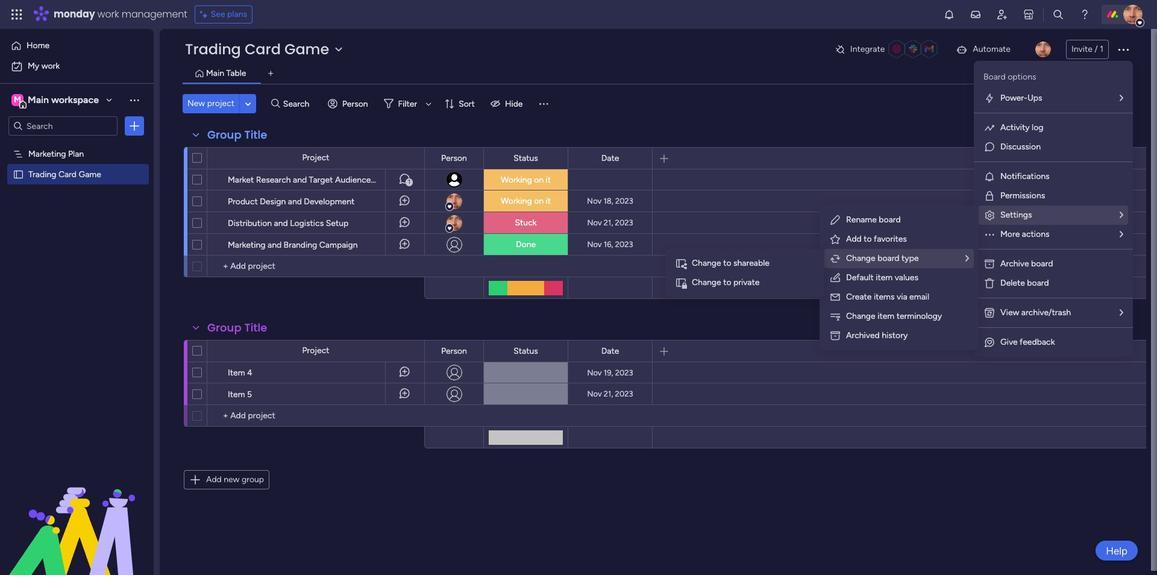 Task type: describe. For each thing, give the bounding box(es) containing it.
items
[[874, 292, 895, 302]]

to for shareable
[[723, 258, 731, 268]]

see
[[211, 9, 225, 19]]

terminology
[[897, 311, 942, 321]]

james peterson image
[[1123, 5, 1143, 24]]

16,
[[604, 240, 613, 249]]

select product image
[[11, 8, 23, 20]]

list arrow image for more actions
[[1120, 230, 1123, 239]]

home option
[[7, 36, 146, 55]]

/
[[1095, 44, 1098, 54]]

delete board
[[1001, 278, 1049, 288]]

trading inside list box
[[28, 169, 56, 179]]

plans
[[227, 9, 247, 19]]

my
[[28, 61, 39, 71]]

change for change board type
[[846, 253, 876, 263]]

hide
[[505, 99, 523, 109]]

work for monday
[[97, 7, 119, 21]]

archived
[[846, 330, 880, 341]]

create items via email
[[846, 292, 929, 302]]

done
[[516, 239, 536, 250]]

change for change to private
[[692, 277, 721, 288]]

board for delete
[[1027, 278, 1049, 288]]

see plans button
[[195, 5, 253, 24]]

lottie animation element
[[0, 453, 154, 575]]

settings image
[[984, 209, 996, 221]]

workspace
[[51, 94, 99, 105]]

help button
[[1096, 541, 1138, 561]]

add new group button
[[184, 470, 269, 489]]

main table
[[206, 68, 246, 78]]

main for main workspace
[[28, 94, 49, 105]]

invite / 1
[[1072, 44, 1104, 54]]

target
[[309, 175, 333, 185]]

group
[[242, 474, 264, 485]]

delete
[[1001, 278, 1025, 288]]

sort button
[[439, 94, 482, 113]]

shareable
[[734, 258, 770, 268]]

power-ups
[[1001, 93, 1042, 103]]

trading card game inside list box
[[28, 169, 101, 179]]

filter button
[[379, 94, 436, 113]]

search everything image
[[1052, 8, 1064, 20]]

ups
[[1028, 93, 1042, 103]]

status field for 1st person field from the bottom
[[511, 344, 541, 358]]

invite
[[1072, 44, 1093, 54]]

working for market research and target audience analysis
[[501, 174, 532, 185]]

and down distribution and logistics setup
[[268, 240, 282, 250]]

person for 2nd person field from the bottom
[[441, 153, 467, 163]]

market
[[228, 175, 254, 185]]

project for 2nd person field from the bottom
[[302, 152, 329, 163]]

options image
[[1116, 42, 1131, 57]]

archive board
[[1001, 259, 1053, 269]]

new project button
[[183, 94, 239, 113]]

2 nov 21, 2023 from the top
[[587, 389, 633, 398]]

give
[[1001, 337, 1018, 347]]

working on it for product design and development
[[501, 196, 551, 206]]

change item terminology
[[846, 311, 942, 321]]

home
[[27, 40, 50, 51]]

nov for item 4
[[587, 368, 602, 377]]

game inside list box
[[79, 169, 101, 179]]

18,
[[604, 196, 613, 206]]

add view image
[[268, 69, 273, 78]]

arrow down image
[[421, 96, 436, 111]]

date field for 2nd person field from the bottom
[[598, 152, 622, 165]]

list arrow image for power-ups
[[1120, 94, 1123, 102]]

group title field for 1st person field from the bottom
[[204, 320, 270, 336]]

help
[[1106, 545, 1128, 557]]

options
[[1008, 72, 1036, 82]]

1 horizontal spatial card
[[245, 39, 281, 59]]

2 + add project text field from the top
[[213, 409, 419, 423]]

card inside list box
[[58, 169, 77, 179]]

permissions image
[[984, 190, 996, 202]]

and right design in the left of the page
[[288, 196, 302, 207]]

give feedback
[[1001, 337, 1055, 347]]

1 group title from the top
[[207, 127, 267, 142]]

2 status from the top
[[514, 346, 538, 356]]

marketing plan
[[28, 148, 84, 159]]

activity log
[[1001, 122, 1044, 133]]

campaign
[[319, 240, 358, 250]]

trading card game button
[[183, 39, 348, 59]]

email
[[910, 292, 929, 302]]

update feed image
[[970, 8, 982, 20]]

product design and development
[[228, 196, 355, 207]]

view archive/trash
[[1001, 307, 1071, 318]]

list arrow image for view archive/trash
[[1120, 309, 1123, 317]]

plan
[[68, 148, 84, 159]]

1 + add project text field from the top
[[213, 259, 419, 274]]

group for 1st person field from the bottom
[[207, 320, 242, 335]]

2 group title from the top
[[207, 320, 267, 335]]

angle down image
[[245, 99, 251, 108]]

change board type image
[[829, 253, 841, 265]]

add to favorites
[[846, 234, 907, 244]]

item 4
[[228, 368, 252, 378]]

menu image
[[537, 98, 549, 110]]

archive/trash
[[1022, 307, 1071, 318]]

default item values
[[846, 272, 919, 283]]

marketing for marketing plan
[[28, 148, 66, 159]]

filter
[[398, 99, 417, 109]]

branding
[[284, 240, 317, 250]]

board options
[[984, 72, 1036, 82]]

Search field
[[280, 95, 316, 112]]

delete board image
[[984, 277, 996, 289]]

public board image
[[13, 168, 24, 180]]

workspace image
[[11, 93, 24, 107]]

integrate
[[850, 44, 885, 54]]

marketing for marketing and branding campaign
[[228, 240, 266, 250]]

change to shareable
[[692, 258, 770, 268]]

create items via email image
[[829, 291, 841, 303]]

Search in workspace field
[[25, 119, 101, 133]]

work for my
[[41, 61, 60, 71]]

archive
[[1001, 259, 1029, 269]]

rename
[[846, 215, 877, 225]]

person button
[[323, 94, 375, 113]]

type
[[902, 253, 919, 263]]

working for product design and development
[[501, 196, 532, 206]]

person inside popup button
[[342, 99, 368, 109]]

nov for marketing and branding campaign
[[587, 240, 602, 249]]

it for product design and development
[[546, 196, 551, 206]]

tab inside main table tab list
[[261, 64, 281, 83]]

1 inside 1 button
[[408, 178, 411, 186]]

invite / 1 button
[[1066, 40, 1109, 59]]

see plans
[[211, 9, 247, 19]]

add for add to favorites
[[846, 234, 862, 244]]

monday marketplace image
[[1023, 8, 1035, 20]]

nov 19, 2023
[[587, 368, 633, 377]]

1 button
[[385, 169, 424, 190]]

marketing and branding campaign
[[228, 240, 358, 250]]

0 vertical spatial trading
[[185, 39, 241, 59]]

add to favorites image
[[829, 233, 841, 245]]

project
[[207, 98, 235, 108]]

james peterson image
[[1035, 42, 1051, 57]]

actions
[[1022, 229, 1050, 239]]

working on it for market research and target audience analysis
[[501, 174, 551, 185]]

and left target
[[293, 175, 307, 185]]

history
[[882, 330, 908, 341]]

change for change item terminology
[[846, 311, 876, 321]]

feedback
[[1020, 337, 1055, 347]]

board for rename
[[879, 215, 901, 225]]

settings
[[1001, 210, 1032, 220]]

to for private
[[723, 277, 731, 288]]

development
[[304, 196, 355, 207]]



Task type: vqa. For each thing, say whether or not it's contained in the screenshot.
display
no



Task type: locate. For each thing, give the bounding box(es) containing it.
change
[[846, 253, 876, 263], [692, 258, 721, 268], [692, 277, 721, 288], [846, 311, 876, 321]]

1 project from the top
[[302, 152, 329, 163]]

change up "default"
[[846, 253, 876, 263]]

4 2023 from the top
[[615, 368, 633, 377]]

nov left the 18,
[[587, 196, 602, 206]]

1 horizontal spatial work
[[97, 7, 119, 21]]

distribution
[[228, 218, 272, 228]]

new
[[224, 474, 240, 485]]

new
[[187, 98, 205, 108]]

21, down 19,
[[604, 389, 613, 398]]

archive board image
[[984, 258, 996, 270]]

my work option
[[7, 57, 146, 76]]

0 vertical spatial game
[[284, 39, 329, 59]]

item down "create items via email"
[[878, 311, 895, 321]]

1 nov from the top
[[587, 196, 602, 206]]

1 vertical spatial add
[[206, 474, 222, 485]]

automate
[[973, 44, 1011, 54]]

1 horizontal spatial marketing
[[228, 240, 266, 250]]

1 vertical spatial game
[[79, 169, 101, 179]]

1 vertical spatial + add project text field
[[213, 409, 419, 423]]

0 vertical spatial trading card game
[[185, 39, 329, 59]]

1 vertical spatial title
[[244, 320, 267, 335]]

more actions image
[[984, 228, 996, 240]]

to up change to private
[[723, 258, 731, 268]]

board
[[879, 215, 901, 225], [878, 253, 900, 263], [1031, 259, 1053, 269], [1027, 278, 1049, 288]]

0 vertical spatial date field
[[598, 152, 622, 165]]

1 vertical spatial item
[[228, 389, 245, 400]]

2 vertical spatial person
[[441, 346, 467, 356]]

options image
[[128, 120, 140, 132]]

2 status field from the top
[[511, 344, 541, 358]]

list arrow image
[[1120, 94, 1123, 102], [1120, 211, 1123, 219], [1120, 309, 1123, 317]]

setup
[[326, 218, 349, 228]]

1 21, from the top
[[604, 218, 613, 227]]

change to private
[[692, 277, 760, 288]]

change for change to shareable
[[692, 258, 721, 268]]

1 vertical spatial list arrow image
[[966, 254, 969, 263]]

card up add view 'icon'
[[245, 39, 281, 59]]

group title up item 4
[[207, 320, 267, 335]]

0 horizontal spatial game
[[79, 169, 101, 179]]

market research and target audience analysis
[[228, 175, 404, 185]]

nov 18, 2023
[[587, 196, 633, 206]]

work right my at the left
[[41, 61, 60, 71]]

default item values image
[[829, 272, 841, 284]]

group title field up item 4
[[204, 320, 270, 336]]

2 on from the top
[[534, 196, 544, 206]]

title for 2nd person field from the bottom
[[244, 127, 267, 142]]

0 horizontal spatial list arrow image
[[966, 254, 969, 263]]

0 vertical spatial list arrow image
[[1120, 230, 1123, 239]]

archived history
[[846, 330, 908, 341]]

1 vertical spatial nov 21, 2023
[[587, 389, 633, 398]]

date up 'nov 19, 2023'
[[601, 346, 619, 356]]

0 vertical spatial project
[[302, 152, 329, 163]]

project
[[302, 152, 329, 163], [302, 345, 329, 356]]

2 project from the top
[[302, 345, 329, 356]]

trading up main table
[[185, 39, 241, 59]]

1 horizontal spatial main
[[206, 68, 224, 78]]

0 vertical spatial work
[[97, 7, 119, 21]]

work inside option
[[41, 61, 60, 71]]

1 vertical spatial on
[[534, 196, 544, 206]]

date for date field corresponding to 2nd person field from the bottom
[[601, 153, 619, 163]]

1 group from the top
[[207, 127, 242, 142]]

person for 1st person field from the bottom
[[441, 346, 467, 356]]

2 vertical spatial to
[[723, 277, 731, 288]]

1 vertical spatial card
[[58, 169, 77, 179]]

main left table
[[206, 68, 224, 78]]

list arrow image for change board type
[[966, 254, 969, 263]]

1 vertical spatial group title field
[[204, 320, 270, 336]]

main
[[206, 68, 224, 78], [28, 94, 49, 105]]

1 vertical spatial project
[[302, 345, 329, 356]]

nov left 16,
[[587, 240, 602, 249]]

more
[[1001, 229, 1020, 239]]

3 nov from the top
[[587, 240, 602, 249]]

0 vertical spatial add
[[846, 234, 862, 244]]

change to shareable image
[[675, 257, 687, 269]]

nov left 19,
[[587, 368, 602, 377]]

Date field
[[598, 152, 622, 165], [598, 344, 622, 358]]

2023 down 'nov 19, 2023'
[[615, 389, 633, 398]]

nov 16, 2023
[[587, 240, 633, 249]]

Group Title field
[[204, 127, 270, 143], [204, 320, 270, 336]]

Status field
[[511, 152, 541, 165], [511, 344, 541, 358]]

1 horizontal spatial list arrow image
[[1120, 230, 1123, 239]]

date field up 'nov 19, 2023'
[[598, 344, 622, 358]]

my work link
[[7, 57, 146, 76]]

change item terminology image
[[829, 310, 841, 322]]

add inside button
[[206, 474, 222, 485]]

item for change
[[878, 311, 895, 321]]

0 vertical spatial on
[[534, 174, 544, 185]]

2023 for product design and development
[[615, 196, 633, 206]]

date for date field for 1st person field from the bottom
[[601, 346, 619, 356]]

1 vertical spatial to
[[723, 258, 731, 268]]

2023 right 19,
[[615, 368, 633, 377]]

0 vertical spatial group title field
[[204, 127, 270, 143]]

power-
[[1001, 93, 1028, 103]]

date field for 1st person field from the bottom
[[598, 344, 622, 358]]

main right workspace icon
[[28, 94, 49, 105]]

0 vertical spatial to
[[864, 234, 872, 244]]

add right add to favorites "icon"
[[846, 234, 862, 244]]

trading right the public board image
[[28, 169, 56, 179]]

change to private image
[[675, 277, 687, 289]]

0 vertical spatial marketing
[[28, 148, 66, 159]]

log
[[1032, 122, 1044, 133]]

menu containing board options
[[974, 61, 1133, 357]]

1 vertical spatial date
[[601, 346, 619, 356]]

table
[[226, 68, 246, 78]]

lottie animation image
[[0, 453, 154, 575]]

working
[[501, 174, 532, 185], [501, 196, 532, 206]]

archived history image
[[829, 330, 841, 342]]

product
[[228, 196, 258, 207]]

view archive/trash image
[[984, 307, 996, 319]]

on for product design and development
[[534, 196, 544, 206]]

1 2023 from the top
[[615, 196, 633, 206]]

1 vertical spatial group title
[[207, 320, 267, 335]]

main workspace
[[28, 94, 99, 105]]

main table button
[[203, 67, 249, 80]]

1 item from the top
[[228, 368, 245, 378]]

home link
[[7, 36, 146, 55]]

add for add new group
[[206, 474, 222, 485]]

0 vertical spatial 1
[[1100, 44, 1104, 54]]

0 vertical spatial item
[[228, 368, 245, 378]]

tab
[[261, 64, 281, 83]]

1 status from the top
[[514, 153, 538, 163]]

1 title from the top
[[244, 127, 267, 142]]

menu
[[974, 61, 1133, 357]]

favorites
[[874, 234, 907, 244]]

research
[[256, 175, 291, 185]]

1 right analysis
[[408, 178, 411, 186]]

1 it from the top
[[546, 174, 551, 185]]

1 vertical spatial work
[[41, 61, 60, 71]]

values
[[895, 272, 919, 283]]

1 vertical spatial date field
[[598, 344, 622, 358]]

1 right /
[[1100, 44, 1104, 54]]

1 vertical spatial 21,
[[604, 389, 613, 398]]

marketing inside list box
[[28, 148, 66, 159]]

m
[[14, 95, 21, 105]]

main inside workspace selection element
[[28, 94, 49, 105]]

default
[[846, 272, 874, 283]]

1 date from the top
[[601, 153, 619, 163]]

workspace options image
[[128, 94, 140, 106]]

1 date field from the top
[[598, 152, 622, 165]]

0 vertical spatial person
[[342, 99, 368, 109]]

nov for product design and development
[[587, 196, 602, 206]]

date field up nov 18, 2023
[[598, 152, 622, 165]]

add new group
[[206, 474, 264, 485]]

marketing
[[28, 148, 66, 159], [228, 240, 266, 250]]

card
[[245, 39, 281, 59], [58, 169, 77, 179]]

to for favorites
[[864, 234, 872, 244]]

board up delete board
[[1031, 259, 1053, 269]]

1 status field from the top
[[511, 152, 541, 165]]

management
[[122, 7, 187, 21]]

1 horizontal spatial game
[[284, 39, 329, 59]]

0 horizontal spatial trading card game
[[28, 169, 101, 179]]

title up 4
[[244, 320, 267, 335]]

2023 for marketing and branding campaign
[[615, 240, 633, 249]]

item up 'items'
[[876, 272, 893, 283]]

board down favorites
[[878, 253, 900, 263]]

discussion image
[[984, 141, 996, 153]]

1 group title field from the top
[[204, 127, 270, 143]]

2 21, from the top
[[604, 389, 613, 398]]

notifications image up permissions 'image'
[[984, 171, 996, 183]]

1 vertical spatial group
[[207, 320, 242, 335]]

0 vertical spatial nov 21, 2023
[[587, 218, 633, 227]]

card down plan on the left top of page
[[58, 169, 77, 179]]

2 working on it from the top
[[501, 196, 551, 206]]

2023 right the 18,
[[615, 196, 633, 206]]

on for market research and target audience analysis
[[534, 174, 544, 185]]

0 vertical spatial title
[[244, 127, 267, 142]]

change right the change to private icon on the right
[[692, 277, 721, 288]]

0 vertical spatial group title
[[207, 127, 267, 142]]

1 on from the top
[[534, 174, 544, 185]]

0 vertical spatial status
[[514, 153, 538, 163]]

view
[[1001, 307, 1019, 318]]

marketing down 'distribution'
[[228, 240, 266, 250]]

1 vertical spatial notifications image
[[984, 171, 996, 183]]

+ Add project text field
[[213, 259, 419, 274], [213, 409, 419, 423]]

private
[[734, 277, 760, 288]]

1 horizontal spatial 1
[[1100, 44, 1104, 54]]

hide button
[[486, 94, 530, 113]]

audience
[[335, 175, 371, 185]]

power ups image
[[984, 92, 996, 104]]

item for default
[[876, 272, 893, 283]]

group title field down angle down image
[[204, 127, 270, 143]]

2 title from the top
[[244, 320, 267, 335]]

1 vertical spatial 1
[[408, 178, 411, 186]]

help image
[[1079, 8, 1091, 20]]

3 2023 from the top
[[615, 240, 633, 249]]

board up favorites
[[879, 215, 901, 225]]

item left 5
[[228, 389, 245, 400]]

game
[[284, 39, 329, 59], [79, 169, 101, 179]]

workspace selection element
[[11, 93, 101, 108]]

sort
[[459, 99, 475, 109]]

1 person field from the top
[[438, 152, 470, 165]]

group up item 4
[[207, 320, 242, 335]]

date
[[601, 153, 619, 163], [601, 346, 619, 356]]

trading card game down 'marketing plan'
[[28, 169, 101, 179]]

0 vertical spatial working
[[501, 174, 532, 185]]

list arrow image for settings
[[1120, 211, 1123, 219]]

item for item 4
[[228, 368, 245, 378]]

2023 right 16,
[[615, 240, 633, 249]]

integrate button
[[830, 37, 946, 62]]

item left 4
[[228, 368, 245, 378]]

1 vertical spatial marketing
[[228, 240, 266, 250]]

list box containing marketing plan
[[0, 141, 154, 347]]

automate button
[[951, 40, 1016, 59]]

nov 21, 2023 up nov 16, 2023
[[587, 218, 633, 227]]

2 date from the top
[[601, 346, 619, 356]]

game down plan on the left top of page
[[79, 169, 101, 179]]

1 vertical spatial it
[[546, 196, 551, 206]]

more actions
[[1001, 229, 1050, 239]]

2 item from the top
[[228, 389, 245, 400]]

analysis
[[373, 175, 404, 185]]

1 vertical spatial person field
[[438, 344, 470, 358]]

2 nov from the top
[[587, 218, 602, 227]]

collapse image
[[1121, 99, 1131, 108]]

1 horizontal spatial trading card game
[[185, 39, 329, 59]]

0 vertical spatial list arrow image
[[1120, 94, 1123, 102]]

board
[[984, 72, 1006, 82]]

2 list arrow image from the top
[[1120, 211, 1123, 219]]

2 it from the top
[[546, 196, 551, 206]]

1 vertical spatial main
[[28, 94, 49, 105]]

2 2023 from the top
[[615, 218, 633, 227]]

19,
[[604, 368, 613, 377]]

2 working from the top
[[501, 196, 532, 206]]

notifications image
[[943, 8, 955, 20], [984, 171, 996, 183]]

0 horizontal spatial main
[[28, 94, 49, 105]]

item
[[876, 272, 893, 283], [878, 311, 895, 321]]

distribution and logistics setup
[[228, 218, 349, 228]]

v2 search image
[[271, 97, 280, 110]]

Person field
[[438, 152, 470, 165], [438, 344, 470, 358]]

item for item 5
[[228, 389, 245, 400]]

nov
[[587, 196, 602, 206], [587, 218, 602, 227], [587, 240, 602, 249], [587, 368, 602, 377], [587, 389, 602, 398]]

1 horizontal spatial notifications image
[[984, 171, 996, 183]]

0 vertical spatial group
[[207, 127, 242, 142]]

to
[[864, 234, 872, 244], [723, 258, 731, 268], [723, 277, 731, 288]]

1 working from the top
[[501, 174, 532, 185]]

1 nov 21, 2023 from the top
[[587, 218, 633, 227]]

0 horizontal spatial notifications image
[[943, 8, 955, 20]]

2023 for item 4
[[615, 368, 633, 377]]

activity
[[1001, 122, 1030, 133]]

1 vertical spatial working on it
[[501, 196, 551, 206]]

main for main table
[[206, 68, 224, 78]]

it
[[546, 174, 551, 185], [546, 196, 551, 206]]

monday
[[54, 7, 95, 21]]

work right monday
[[97, 7, 119, 21]]

title for 1st person field from the bottom
[[244, 320, 267, 335]]

date up nov 18, 2023
[[601, 153, 619, 163]]

change right change to shareable 'image'
[[692, 258, 721, 268]]

4 nov from the top
[[587, 368, 602, 377]]

main table tab list
[[183, 64, 1133, 84]]

my work
[[28, 61, 60, 71]]

0 vertical spatial 21,
[[604, 218, 613, 227]]

change board type
[[846, 253, 919, 263]]

item
[[228, 368, 245, 378], [228, 389, 245, 400]]

list box
[[0, 141, 154, 347]]

game up search field
[[284, 39, 329, 59]]

0 vertical spatial date
[[601, 153, 619, 163]]

monday work management
[[54, 7, 187, 21]]

main inside button
[[206, 68, 224, 78]]

1 vertical spatial working
[[501, 196, 532, 206]]

3 list arrow image from the top
[[1120, 309, 1123, 317]]

1
[[1100, 44, 1104, 54], [408, 178, 411, 186]]

0 vertical spatial card
[[245, 39, 281, 59]]

1 vertical spatial person
[[441, 153, 467, 163]]

option
[[0, 143, 154, 145]]

create
[[846, 292, 872, 302]]

group title down angle down image
[[207, 127, 267, 142]]

permissions
[[1001, 190, 1045, 201]]

5 2023 from the top
[[615, 389, 633, 398]]

0 horizontal spatial 1
[[408, 178, 411, 186]]

1 vertical spatial status
[[514, 346, 538, 356]]

0 vertical spatial person field
[[438, 152, 470, 165]]

and down design in the left of the page
[[274, 218, 288, 228]]

0 vertical spatial + add project text field
[[213, 259, 419, 274]]

list arrow image
[[1120, 230, 1123, 239], [966, 254, 969, 263]]

marketing left plan on the left top of page
[[28, 148, 66, 159]]

1 inside invite / 1 button
[[1100, 44, 1104, 54]]

nov down 'nov 19, 2023'
[[587, 389, 602, 398]]

status
[[514, 153, 538, 163], [514, 346, 538, 356]]

nov down nov 18, 2023
[[587, 218, 602, 227]]

0 horizontal spatial add
[[206, 474, 222, 485]]

1 vertical spatial trading
[[28, 169, 56, 179]]

rename board image
[[829, 214, 841, 226]]

2 person field from the top
[[438, 344, 470, 358]]

1 vertical spatial item
[[878, 311, 895, 321]]

1 vertical spatial list arrow image
[[1120, 211, 1123, 219]]

trading card game up add view 'icon'
[[185, 39, 329, 59]]

change down "create" on the right of page
[[846, 311, 876, 321]]

21,
[[604, 218, 613, 227], [604, 389, 613, 398]]

rename board
[[846, 215, 901, 225]]

add left new
[[206, 474, 222, 485]]

2 vertical spatial list arrow image
[[1120, 309, 1123, 317]]

2023 up nov 16, 2023
[[615, 218, 633, 227]]

0 vertical spatial working on it
[[501, 174, 551, 185]]

nov 21, 2023
[[587, 218, 633, 227], [587, 389, 633, 398]]

invite members image
[[996, 8, 1008, 20]]

board down archive board
[[1027, 278, 1049, 288]]

0 horizontal spatial marketing
[[28, 148, 66, 159]]

title down angle down image
[[244, 127, 267, 142]]

board for change
[[878, 253, 900, 263]]

nov 21, 2023 down 'nov 19, 2023'
[[587, 389, 633, 398]]

board for archive
[[1031, 259, 1053, 269]]

1 working on it from the top
[[501, 174, 551, 185]]

2 group title field from the top
[[204, 320, 270, 336]]

group for 2nd person field from the bottom
[[207, 127, 242, 142]]

2 date field from the top
[[598, 344, 622, 358]]

group
[[207, 127, 242, 142], [207, 320, 242, 335]]

1 vertical spatial trading card game
[[28, 169, 101, 179]]

to down "rename board" on the right of page
[[864, 234, 872, 244]]

1 horizontal spatial add
[[846, 234, 862, 244]]

5 nov from the top
[[587, 389, 602, 398]]

0 horizontal spatial work
[[41, 61, 60, 71]]

status field for 2nd person field from the bottom
[[511, 152, 541, 165]]

0 vertical spatial item
[[876, 272, 893, 283]]

2 group from the top
[[207, 320, 242, 335]]

notifications image left the update feed icon
[[943, 8, 955, 20]]

group down project
[[207, 127, 242, 142]]

1 vertical spatial status field
[[511, 344, 541, 358]]

group title field for 2nd person field from the bottom
[[204, 127, 270, 143]]

activity log image
[[984, 122, 996, 134]]

stuck
[[515, 218, 537, 228]]

it for market research and target audience analysis
[[546, 174, 551, 185]]

0 vertical spatial main
[[206, 68, 224, 78]]

item 5
[[228, 389, 252, 400]]

21, up 16,
[[604, 218, 613, 227]]

project for 1st person field from the bottom
[[302, 345, 329, 356]]

0 vertical spatial notifications image
[[943, 8, 955, 20]]

0 horizontal spatial trading
[[28, 169, 56, 179]]

0 horizontal spatial card
[[58, 169, 77, 179]]

notifications
[[1001, 171, 1050, 181]]

to left the private
[[723, 277, 731, 288]]

0 vertical spatial it
[[546, 174, 551, 185]]

0 vertical spatial status field
[[511, 152, 541, 165]]

1 horizontal spatial trading
[[185, 39, 241, 59]]

give feedback image
[[984, 336, 996, 348]]

1 list arrow image from the top
[[1120, 94, 1123, 102]]



